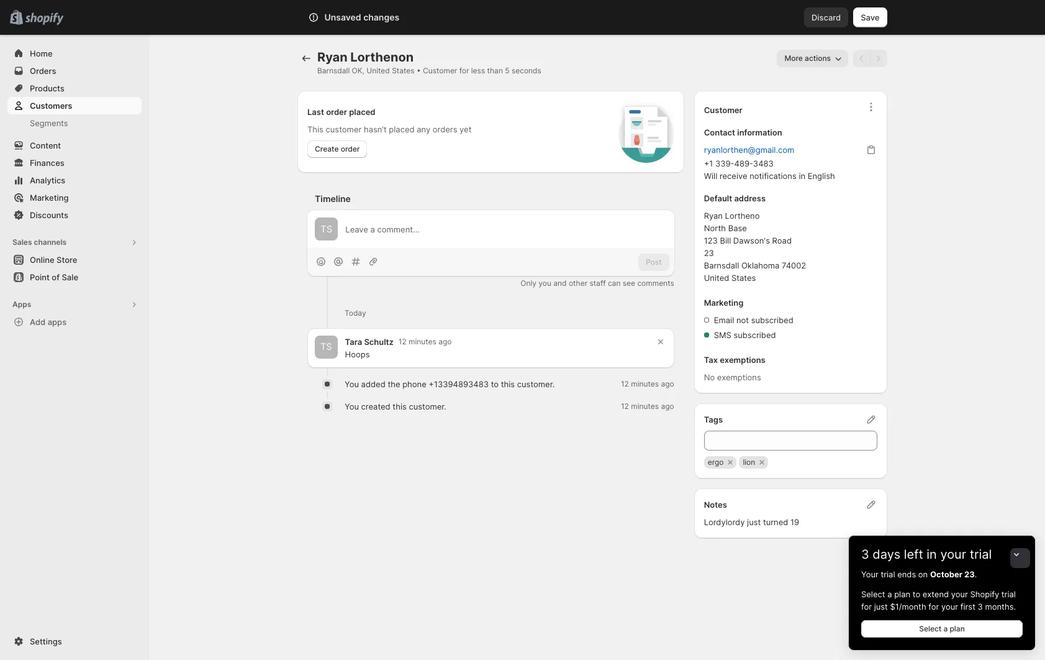Task type: locate. For each thing, give the bounding box(es) containing it.
marketing up email
[[705, 298, 744, 308]]

order inside button
[[341, 144, 360, 154]]

content
[[30, 140, 61, 150]]

2 vertical spatial 12
[[621, 402, 629, 411]]

1 horizontal spatial trial
[[971, 547, 993, 562]]

1 horizontal spatial select
[[920, 624, 942, 633]]

0 horizontal spatial trial
[[882, 569, 896, 579]]

0 vertical spatial ryan
[[318, 50, 348, 65]]

ago
[[439, 337, 452, 346], [662, 379, 675, 389], [662, 402, 675, 411]]

Leave a comment... text field
[[346, 223, 667, 235]]

12 for phone
[[621, 379, 629, 389]]

schultz
[[364, 337, 394, 347]]

select for select a plan
[[920, 624, 942, 633]]

minutes for customer.
[[632, 402, 659, 411]]

this right "+13394893483"
[[501, 379, 515, 389]]

3 right first
[[979, 602, 984, 612]]

3 inside select a plan to extend your shopify trial for just $1/month for your first 3 months.
[[979, 602, 984, 612]]

1 vertical spatial to
[[913, 589, 921, 599]]

days
[[873, 547, 901, 562]]

customer inside ryan lorthenon barnsdall ok, united states • customer for less than 5 seconds
[[423, 66, 458, 75]]

1 vertical spatial avatar with initials t s image
[[315, 336, 338, 359]]

0 horizontal spatial 23
[[705, 248, 715, 258]]

1 vertical spatial customer.
[[409, 402, 447, 412]]

plan inside select a plan link
[[950, 624, 966, 633]]

united down '123' at the top of the page
[[705, 273, 730, 283]]

content link
[[7, 137, 142, 154]]

barnsdall inside ryan lortheno north base 123 bill dawson's road 23 barnsdall oklahoma 74002 united states
[[705, 260, 740, 270]]

email
[[714, 315, 735, 325]]

0 vertical spatial 12 minutes ago
[[621, 379, 675, 389]]

1 you from the top
[[345, 379, 359, 389]]

order down customer on the left top of page
[[341, 144, 360, 154]]

0 vertical spatial your
[[941, 547, 967, 562]]

in left english
[[799, 171, 806, 181]]

0 vertical spatial states
[[392, 66, 415, 75]]

1 vertical spatial just
[[875, 602, 889, 612]]

0 vertical spatial in
[[799, 171, 806, 181]]

placed left any
[[389, 124, 415, 134]]

ryan down unsaved
[[318, 50, 348, 65]]

ryan for lortheno
[[705, 211, 723, 221]]

0 vertical spatial 12
[[399, 337, 407, 346]]

0 horizontal spatial 3
[[862, 547, 870, 562]]

ryan for lorthenon
[[318, 50, 348, 65]]

avatar with initials t s image left tara
[[315, 336, 338, 359]]

products link
[[7, 80, 142, 97]]

plan down first
[[950, 624, 966, 633]]

unsaved
[[325, 12, 362, 22]]

just inside select a plan to extend your shopify trial for just $1/month for your first 3 months.
[[875, 602, 889, 612]]

ago for customer.
[[662, 402, 675, 411]]

1 horizontal spatial ryan
[[705, 211, 723, 221]]

segments
[[30, 118, 68, 128]]

email not subscribed
[[714, 315, 794, 325]]

united
[[367, 66, 390, 75], [705, 273, 730, 283]]

2 12 minutes ago from the top
[[621, 402, 675, 411]]

avatar with initials t s image down timeline on the left top of the page
[[315, 218, 338, 241]]

this
[[501, 379, 515, 389], [393, 402, 407, 412]]

0 vertical spatial you
[[345, 379, 359, 389]]

ryan lortheno north base 123 bill dawson's road 23 barnsdall oklahoma 74002 united states
[[705, 211, 807, 283]]

subscribed down the "email not subscribed"
[[734, 330, 777, 340]]

online store button
[[0, 251, 149, 268]]

1 vertical spatial ryan
[[705, 211, 723, 221]]

ryan up north
[[705, 211, 723, 221]]

your
[[941, 547, 967, 562], [952, 589, 969, 599], [942, 602, 959, 612]]

0 vertical spatial customer.
[[518, 379, 555, 389]]

1 vertical spatial subscribed
[[734, 330, 777, 340]]

customers link
[[7, 97, 142, 114]]

in inside +1 339-489-3483 will receive notifications in english
[[799, 171, 806, 181]]

exemptions for tax exemptions
[[720, 355, 766, 365]]

customer right •
[[423, 66, 458, 75]]

1 vertical spatial a
[[944, 624, 949, 633]]

for down 'your'
[[862, 602, 873, 612]]

bill
[[721, 236, 732, 245]]

subscribed right not
[[752, 315, 794, 325]]

you
[[345, 379, 359, 389], [345, 402, 359, 412]]

0 horizontal spatial plan
[[895, 589, 911, 599]]

a up $1/month
[[888, 589, 893, 599]]

1 horizontal spatial a
[[944, 624, 949, 633]]

sms
[[714, 330, 732, 340]]

point of sale button
[[0, 268, 149, 286]]

search button
[[338, 7, 699, 27]]

placed up hasn't
[[349, 107, 376, 117]]

more
[[785, 53, 804, 63]]

0 horizontal spatial in
[[799, 171, 806, 181]]

trial up months.
[[1002, 589, 1017, 599]]

just
[[748, 517, 761, 527], [875, 602, 889, 612]]

add apps
[[30, 317, 67, 327]]

plan for select a plan
[[950, 624, 966, 633]]

1 vertical spatial trial
[[882, 569, 896, 579]]

ryanlorthen@gmail.com
[[705, 145, 795, 155]]

ergo
[[708, 457, 724, 467]]

1 horizontal spatial plan
[[950, 624, 966, 633]]

1 vertical spatial order
[[341, 144, 360, 154]]

23 down '123' at the top of the page
[[705, 248, 715, 258]]

1 vertical spatial placed
[[389, 124, 415, 134]]

0 horizontal spatial for
[[460, 66, 469, 75]]

0 horizontal spatial customer
[[423, 66, 458, 75]]

next image
[[873, 52, 886, 65]]

0 vertical spatial ago
[[439, 337, 452, 346]]

your inside dropdown button
[[941, 547, 967, 562]]

12 for customer.
[[621, 402, 629, 411]]

states left •
[[392, 66, 415, 75]]

exemptions up no exemptions
[[720, 355, 766, 365]]

oklahoma
[[742, 260, 780, 270]]

a down select a plan to extend your shopify trial for just $1/month for your first 3 months.
[[944, 624, 949, 633]]

1 vertical spatial in
[[927, 547, 938, 562]]

3483
[[754, 158, 774, 168]]

1 vertical spatial 12
[[621, 379, 629, 389]]

order for last
[[326, 107, 347, 117]]

0 vertical spatial 23
[[705, 248, 715, 258]]

can
[[608, 279, 621, 288]]

plan up $1/month
[[895, 589, 911, 599]]

2 vertical spatial minutes
[[632, 402, 659, 411]]

customer up contact
[[705, 105, 743, 115]]

0 horizontal spatial states
[[392, 66, 415, 75]]

0 horizontal spatial customer.
[[409, 402, 447, 412]]

trial
[[971, 547, 993, 562], [882, 569, 896, 579], [1002, 589, 1017, 599]]

you left created at the left
[[345, 402, 359, 412]]

0 vertical spatial avatar with initials t s image
[[315, 218, 338, 241]]

your left first
[[942, 602, 959, 612]]

0 vertical spatial minutes
[[409, 337, 437, 346]]

to up $1/month
[[913, 589, 921, 599]]

ago for phone
[[662, 379, 675, 389]]

notes
[[705, 500, 728, 510]]

ryan inside ryan lortheno north base 123 bill dawson's road 23 barnsdall oklahoma 74002 united states
[[705, 211, 723, 221]]

and
[[554, 279, 567, 288]]

1 horizontal spatial 3
[[979, 602, 984, 612]]

for inside ryan lorthenon barnsdall ok, united states • customer for less than 5 seconds
[[460, 66, 469, 75]]

0 vertical spatial trial
[[971, 547, 993, 562]]

select
[[862, 589, 886, 599], [920, 624, 942, 633]]

north
[[705, 223, 727, 233]]

exemptions
[[720, 355, 766, 365], [718, 372, 762, 382]]

plan
[[895, 589, 911, 599], [950, 624, 966, 633]]

1 horizontal spatial marketing
[[705, 298, 744, 308]]

1 vertical spatial marketing
[[705, 298, 744, 308]]

phone
[[403, 379, 427, 389]]

3 up 'your'
[[862, 547, 870, 562]]

0 horizontal spatial to
[[491, 379, 499, 389]]

trial inside dropdown button
[[971, 547, 993, 562]]

trial up .
[[971, 547, 993, 562]]

1 vertical spatial 23
[[965, 569, 976, 579]]

lordylordy just turned 19
[[705, 517, 800, 527]]

today
[[345, 308, 366, 318]]

a
[[888, 589, 893, 599], [944, 624, 949, 633]]

1 horizontal spatial just
[[875, 602, 889, 612]]

ryan inside ryan lorthenon barnsdall ok, united states • customer for less than 5 seconds
[[318, 50, 348, 65]]

timeline
[[315, 193, 351, 204]]

1 vertical spatial 3
[[979, 602, 984, 612]]

finances link
[[7, 154, 142, 172]]

lordylordy
[[705, 517, 745, 527]]

2 vertical spatial ago
[[662, 402, 675, 411]]

0 horizontal spatial united
[[367, 66, 390, 75]]

0 vertical spatial select
[[862, 589, 886, 599]]

marketing up discounts
[[30, 193, 69, 203]]

1 vertical spatial 12 minutes ago
[[621, 402, 675, 411]]

other
[[569, 279, 588, 288]]

2 vertical spatial your
[[942, 602, 959, 612]]

on
[[919, 569, 929, 579]]

left
[[905, 547, 924, 562]]

0 horizontal spatial a
[[888, 589, 893, 599]]

1 vertical spatial exemptions
[[718, 372, 762, 382]]

analytics link
[[7, 172, 142, 189]]

customer
[[326, 124, 362, 134]]

0 horizontal spatial ryan
[[318, 50, 348, 65]]

2 horizontal spatial trial
[[1002, 589, 1017, 599]]

for down extend
[[929, 602, 940, 612]]

a inside select a plan to extend your shopify trial for just $1/month for your first 3 months.
[[888, 589, 893, 599]]

0 vertical spatial customer
[[423, 66, 458, 75]]

order
[[326, 107, 347, 117], [341, 144, 360, 154]]

united inside ryan lorthenon barnsdall ok, united states • customer for less than 5 seconds
[[367, 66, 390, 75]]

for for lorthenon
[[460, 66, 469, 75]]

select down select a plan to extend your shopify trial for just $1/month for your first 3 months.
[[920, 624, 942, 633]]

united inside ryan lortheno north base 123 bill dawson's road 23 barnsdall oklahoma 74002 united states
[[705, 273, 730, 283]]

1 vertical spatial you
[[345, 402, 359, 412]]

staff
[[590, 279, 606, 288]]

1 vertical spatial this
[[393, 402, 407, 412]]

2 horizontal spatial for
[[929, 602, 940, 612]]

0 vertical spatial marketing
[[30, 193, 69, 203]]

0 horizontal spatial just
[[748, 517, 761, 527]]

0 vertical spatial plan
[[895, 589, 911, 599]]

barnsdall down bill
[[705, 260, 740, 270]]

0 vertical spatial 3
[[862, 547, 870, 562]]

23 right october
[[965, 569, 976, 579]]

your up first
[[952, 589, 969, 599]]

exemptions down tax exemptions
[[718, 372, 762, 382]]

apps
[[48, 317, 67, 327]]

0 vertical spatial order
[[326, 107, 347, 117]]

ryan
[[318, 50, 348, 65], [705, 211, 723, 221]]

1 horizontal spatial states
[[732, 273, 757, 283]]

just left turned
[[748, 517, 761, 527]]

1 horizontal spatial for
[[862, 602, 873, 612]]

exemptions for no exemptions
[[718, 372, 762, 382]]

1 vertical spatial united
[[705, 273, 730, 283]]

2 vertical spatial trial
[[1002, 589, 1017, 599]]

0 horizontal spatial select
[[862, 589, 886, 599]]

1 horizontal spatial barnsdall
[[705, 260, 740, 270]]

1 horizontal spatial in
[[927, 547, 938, 562]]

1 vertical spatial states
[[732, 273, 757, 283]]

plan inside select a plan to extend your shopify trial for just $1/month for your first 3 months.
[[895, 589, 911, 599]]

1 avatar with initials t s image from the top
[[315, 218, 338, 241]]

1 horizontal spatial 23
[[965, 569, 976, 579]]

barnsdall left ok,
[[318, 66, 350, 75]]

select down 'your'
[[862, 589, 886, 599]]

0 vertical spatial to
[[491, 379, 499, 389]]

any
[[417, 124, 431, 134]]

avatar with initials t s image
[[315, 218, 338, 241], [315, 336, 338, 359]]

1 horizontal spatial united
[[705, 273, 730, 283]]

point of sale
[[30, 272, 78, 282]]

order up customer on the left top of page
[[326, 107, 347, 117]]

you
[[539, 279, 552, 288]]

trial right 'your'
[[882, 569, 896, 579]]

None text field
[[705, 431, 878, 451]]

states down 'oklahoma'
[[732, 273, 757, 283]]

1 vertical spatial minutes
[[632, 379, 659, 389]]

in inside dropdown button
[[927, 547, 938, 562]]

1 vertical spatial customer
[[705, 105, 743, 115]]

0 vertical spatial united
[[367, 66, 390, 75]]

2 you from the top
[[345, 402, 359, 412]]

0 horizontal spatial barnsdall
[[318, 66, 350, 75]]

0 vertical spatial barnsdall
[[318, 66, 350, 75]]

1 horizontal spatial this
[[501, 379, 515, 389]]

default
[[705, 193, 733, 203]]

tax
[[705, 355, 718, 365]]

order for create
[[341, 144, 360, 154]]

hasn't
[[364, 124, 387, 134]]

3 inside dropdown button
[[862, 547, 870, 562]]

customer
[[423, 66, 458, 75], [705, 105, 743, 115]]

save
[[862, 12, 880, 22]]

1 vertical spatial ago
[[662, 379, 675, 389]]

select for select a plan to extend your shopify trial for just $1/month for your first 3 months.
[[862, 589, 886, 599]]

you for you created this customer.
[[345, 402, 359, 412]]

road
[[773, 236, 792, 245]]

12 inside tara schultz 12 minutes ago hoops
[[399, 337, 407, 346]]

0 horizontal spatial placed
[[349, 107, 376, 117]]

customer.
[[518, 379, 555, 389], [409, 402, 447, 412]]

orders
[[433, 124, 458, 134]]

united down lorthenon
[[367, 66, 390, 75]]

select inside select a plan to extend your shopify trial for just $1/month for your first 3 months.
[[862, 589, 886, 599]]

339-
[[716, 158, 735, 168]]

just left $1/month
[[875, 602, 889, 612]]

1 horizontal spatial to
[[913, 589, 921, 599]]

only you and other staff can see comments
[[521, 279, 675, 288]]

in right left
[[927, 547, 938, 562]]

search
[[359, 12, 385, 22]]

for
[[460, 66, 469, 75], [862, 602, 873, 612], [929, 602, 940, 612]]

0 vertical spatial exemptions
[[720, 355, 766, 365]]

your up october
[[941, 547, 967, 562]]

you left added
[[345, 379, 359, 389]]

1 12 minutes ago from the top
[[621, 379, 675, 389]]

74002
[[782, 260, 807, 270]]

for left less
[[460, 66, 469, 75]]

contact
[[705, 127, 736, 137]]

0 vertical spatial a
[[888, 589, 893, 599]]

1 vertical spatial select
[[920, 624, 942, 633]]

this down the
[[393, 402, 407, 412]]

minutes
[[409, 337, 437, 346], [632, 379, 659, 389], [632, 402, 659, 411]]

1 vertical spatial barnsdall
[[705, 260, 740, 270]]

extend
[[923, 589, 950, 599]]

to right "+13394893483"
[[491, 379, 499, 389]]



Task type: vqa. For each thing, say whether or not it's contained in the screenshot.
'5'
yes



Task type: describe. For each thing, give the bounding box(es) containing it.
segments link
[[7, 114, 142, 132]]

0 horizontal spatial this
[[393, 402, 407, 412]]

3 days left in your trial
[[862, 547, 993, 562]]

base
[[729, 223, 748, 233]]

plan for select a plan to extend your shopify trial for just $1/month for your first 3 months.
[[895, 589, 911, 599]]

ok,
[[352, 66, 365, 75]]

analytics
[[30, 175, 65, 185]]

created
[[361, 402, 391, 412]]

not
[[737, 315, 750, 325]]

lion
[[744, 457, 756, 467]]

sms subscribed
[[714, 330, 777, 340]]

you added the phone +13394893483 to this customer.
[[345, 379, 555, 389]]

$1/month
[[891, 602, 927, 612]]

.
[[976, 569, 978, 579]]

create order button
[[308, 140, 368, 158]]

apps
[[12, 300, 31, 309]]

october
[[931, 569, 963, 579]]

store
[[57, 255, 77, 265]]

point of sale link
[[7, 268, 142, 286]]

2 avatar with initials t s image from the top
[[315, 336, 338, 359]]

actions
[[805, 53, 832, 63]]

months.
[[986, 602, 1017, 612]]

12 minutes ago for you created this customer.
[[621, 402, 675, 411]]

you for you added the phone +13394893483 to this customer.
[[345, 379, 359, 389]]

shopify
[[971, 589, 1000, 599]]

previous image
[[856, 52, 869, 65]]

hoops
[[345, 349, 370, 359]]

0 horizontal spatial marketing
[[30, 193, 69, 203]]

create order
[[315, 144, 360, 154]]

1 horizontal spatial customer.
[[518, 379, 555, 389]]

apps button
[[7, 296, 142, 313]]

states inside ryan lortheno north base 123 bill dawson's road 23 barnsdall oklahoma 74002 united states
[[732, 273, 757, 283]]

a for select a plan
[[944, 624, 949, 633]]

states inside ryan lorthenon barnsdall ok, united states • customer for less than 5 seconds
[[392, 66, 415, 75]]

sale
[[62, 272, 78, 282]]

0 vertical spatial just
[[748, 517, 761, 527]]

only
[[521, 279, 537, 288]]

online store link
[[7, 251, 142, 268]]

turned
[[764, 517, 789, 527]]

english
[[808, 171, 836, 181]]

online store
[[30, 255, 77, 265]]

23 inside ryan lortheno north base 123 bill dawson's road 23 barnsdall oklahoma 74002 united states
[[705, 248, 715, 258]]

12 minutes ago for you added the phone +13394893483 to this customer.
[[621, 379, 675, 389]]

a for select a plan to extend your shopify trial for just $1/month for your first 3 months.
[[888, 589, 893, 599]]

select a plan link
[[862, 620, 1024, 638]]

last
[[308, 107, 324, 117]]

add
[[30, 317, 46, 327]]

0 vertical spatial this
[[501, 379, 515, 389]]

discard
[[812, 12, 842, 22]]

23 inside 3 days left in your trial element
[[965, 569, 976, 579]]

1 horizontal spatial customer
[[705, 105, 743, 115]]

ends
[[898, 569, 917, 579]]

products
[[30, 83, 65, 93]]

+13394893483
[[429, 379, 489, 389]]

tags
[[705, 415, 723, 424]]

first
[[961, 602, 976, 612]]

create
[[315, 144, 339, 154]]

1 horizontal spatial placed
[[389, 124, 415, 134]]

barnsdall inside ryan lorthenon barnsdall ok, united states • customer for less than 5 seconds
[[318, 66, 350, 75]]

more actions
[[785, 53, 832, 63]]

finances
[[30, 158, 64, 168]]

1 vertical spatial your
[[952, 589, 969, 599]]

no
[[705, 372, 715, 382]]

to inside select a plan to extend your shopify trial for just $1/month for your first 3 months.
[[913, 589, 921, 599]]

this customer hasn't placed any orders yet
[[308, 124, 472, 134]]

home link
[[7, 45, 142, 62]]

post button
[[639, 253, 670, 271]]

marketing link
[[7, 189, 142, 206]]

select a plan
[[920, 624, 966, 633]]

0 vertical spatial placed
[[349, 107, 376, 117]]

sales channels button
[[7, 234, 142, 251]]

shopify image
[[25, 13, 64, 25]]

will
[[705, 171, 718, 181]]

see
[[623, 279, 636, 288]]

changes
[[364, 12, 400, 22]]

tara
[[345, 337, 362, 347]]

sales
[[12, 237, 32, 247]]

ryanlorthen@gmail.com button
[[697, 141, 803, 158]]

ryan lorthenon barnsdall ok, united states • customer for less than 5 seconds
[[318, 50, 542, 75]]

this
[[308, 124, 324, 134]]

3 days left in your trial button
[[850, 536, 1036, 562]]

19
[[791, 517, 800, 527]]

minutes inside tara schultz 12 minutes ago hoops
[[409, 337, 437, 346]]

last order placed
[[308, 107, 376, 117]]

more actions button
[[778, 50, 849, 67]]

dawson's
[[734, 236, 771, 245]]

ago inside tara schultz 12 minutes ago hoops
[[439, 337, 452, 346]]

comments
[[638, 279, 675, 288]]

trial inside select a plan to extend your shopify trial for just $1/month for your first 3 months.
[[1002, 589, 1017, 599]]

your trial ends on october 23 .
[[862, 569, 978, 579]]

customers
[[30, 101, 72, 111]]

lorthenon
[[351, 50, 414, 65]]

no exemptions
[[705, 372, 762, 382]]

lortheno
[[726, 211, 760, 221]]

settings link
[[7, 633, 142, 650]]

channels
[[34, 237, 67, 247]]

receive
[[720, 171, 748, 181]]

of
[[52, 272, 60, 282]]

for for a
[[862, 602, 873, 612]]

discounts link
[[7, 206, 142, 224]]

0 vertical spatial subscribed
[[752, 315, 794, 325]]

notifications
[[750, 171, 797, 181]]

3 days left in your trial element
[[850, 568, 1036, 650]]

minutes for phone
[[632, 379, 659, 389]]

home
[[30, 48, 53, 58]]

5
[[505, 66, 510, 75]]

contact information
[[705, 127, 783, 137]]



